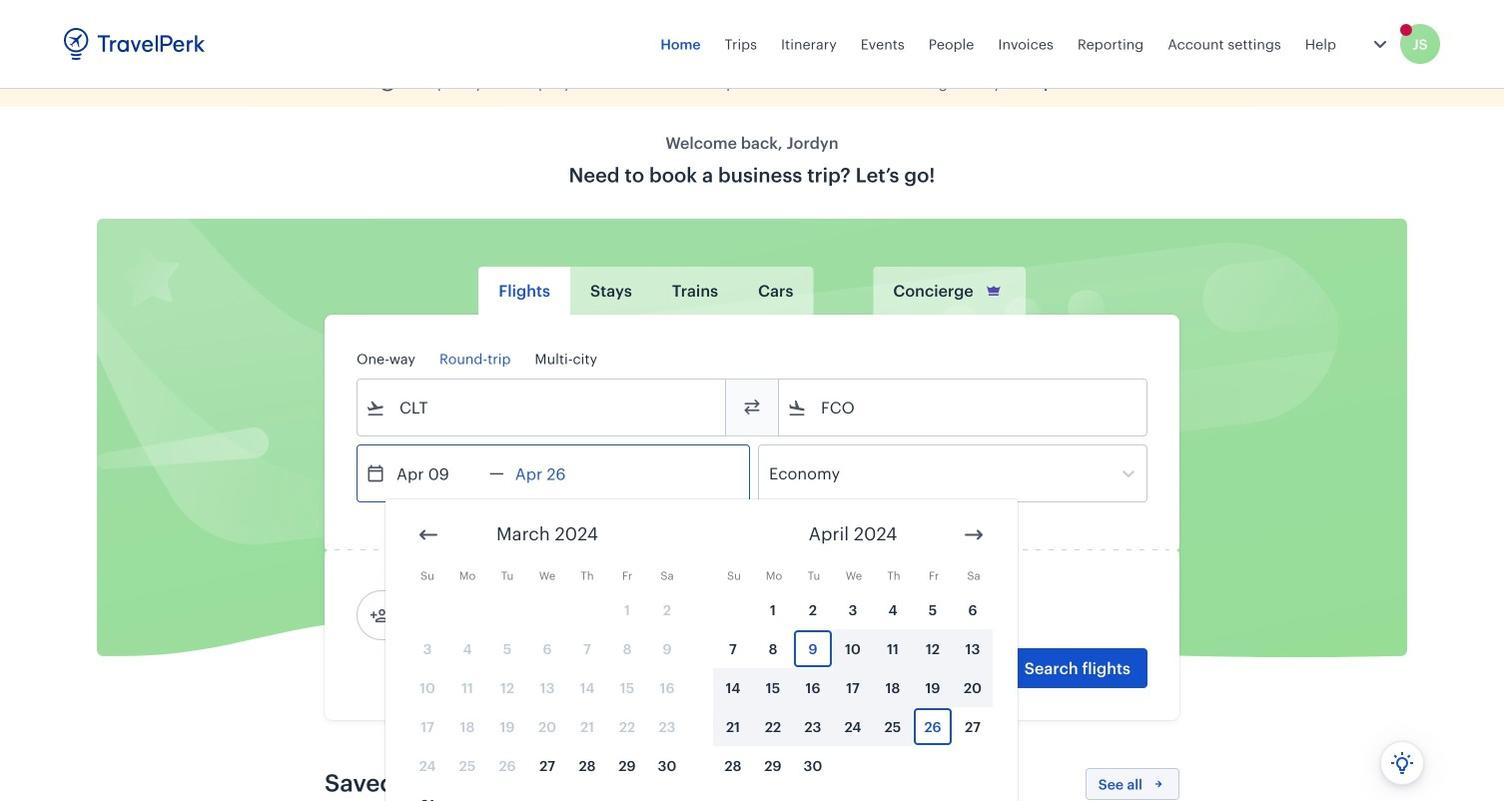 Task type: locate. For each thing, give the bounding box(es) containing it.
Return text field
[[504, 445, 608, 501]]

move forward to switch to the next month. image
[[962, 523, 986, 547]]

From search field
[[386, 392, 699, 423]]

move backward to switch to the previous month. image
[[416, 523, 440, 547]]

Add first traveler search field
[[390, 599, 597, 631]]

Depart text field
[[386, 445, 489, 501]]



Task type: describe. For each thing, give the bounding box(es) containing it.
To search field
[[807, 392, 1121, 423]]

calendar application
[[386, 499, 1504, 801]]



